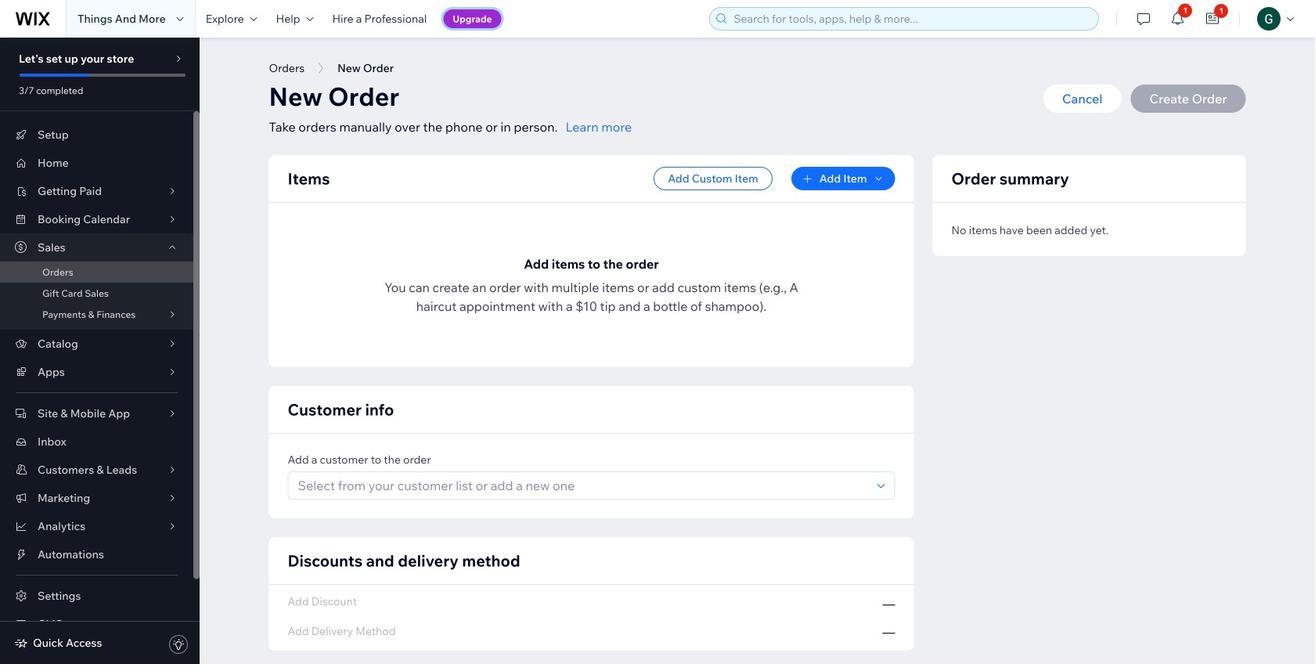 Task type: vqa. For each thing, say whether or not it's contained in the screenshot.
the Select from your customer list or add a new one 'Field'
yes



Task type: describe. For each thing, give the bounding box(es) containing it.
sidebar element
[[0, 38, 200, 664]]

Select from your customer list or add a new one field
[[293, 472, 873, 499]]



Task type: locate. For each thing, give the bounding box(es) containing it.
Search for tools, apps, help & more... field
[[729, 8, 1094, 30]]



